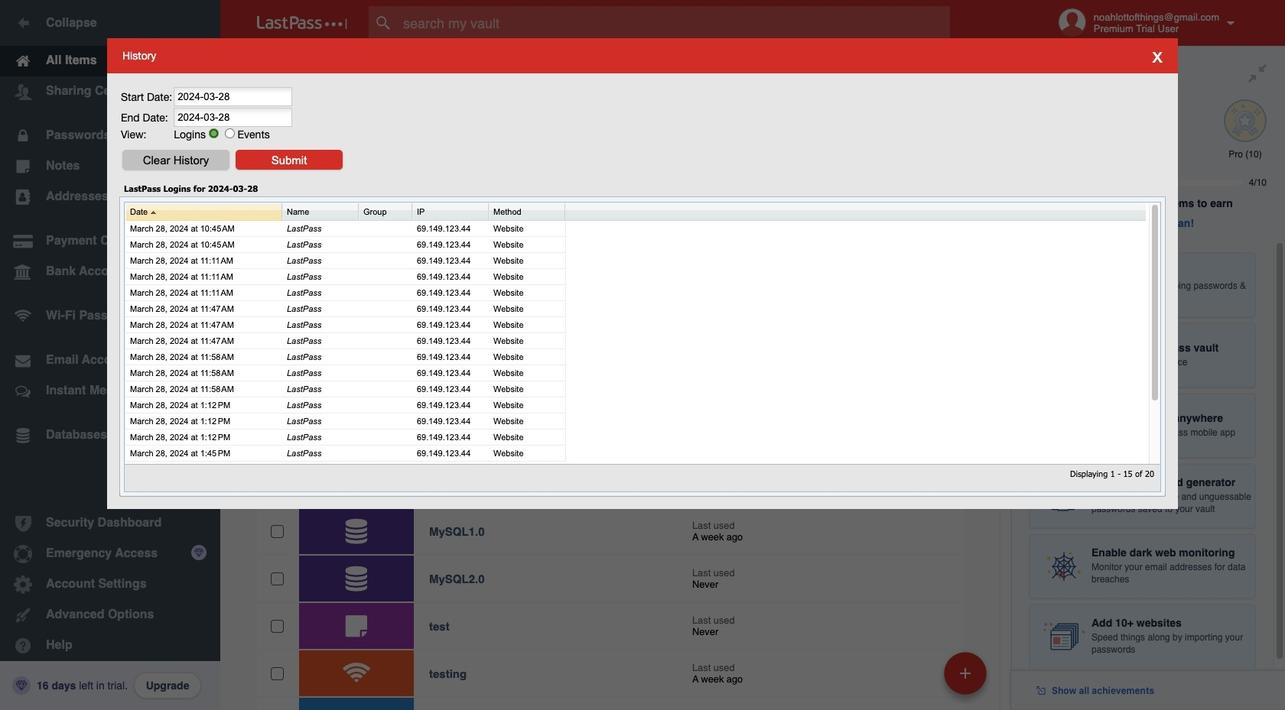 Task type: vqa. For each thing, say whether or not it's contained in the screenshot.
Search search field on the top
yes



Task type: describe. For each thing, give the bounding box(es) containing it.
new item navigation
[[939, 648, 996, 711]]

new item image
[[960, 668, 971, 679]]

search my vault text field
[[369, 6, 980, 40]]



Task type: locate. For each thing, give the bounding box(es) containing it.
lastpass image
[[257, 16, 347, 30]]

vault options navigation
[[220, 46, 1011, 92]]

Search search field
[[369, 6, 980, 40]]

main navigation navigation
[[0, 0, 220, 711]]



